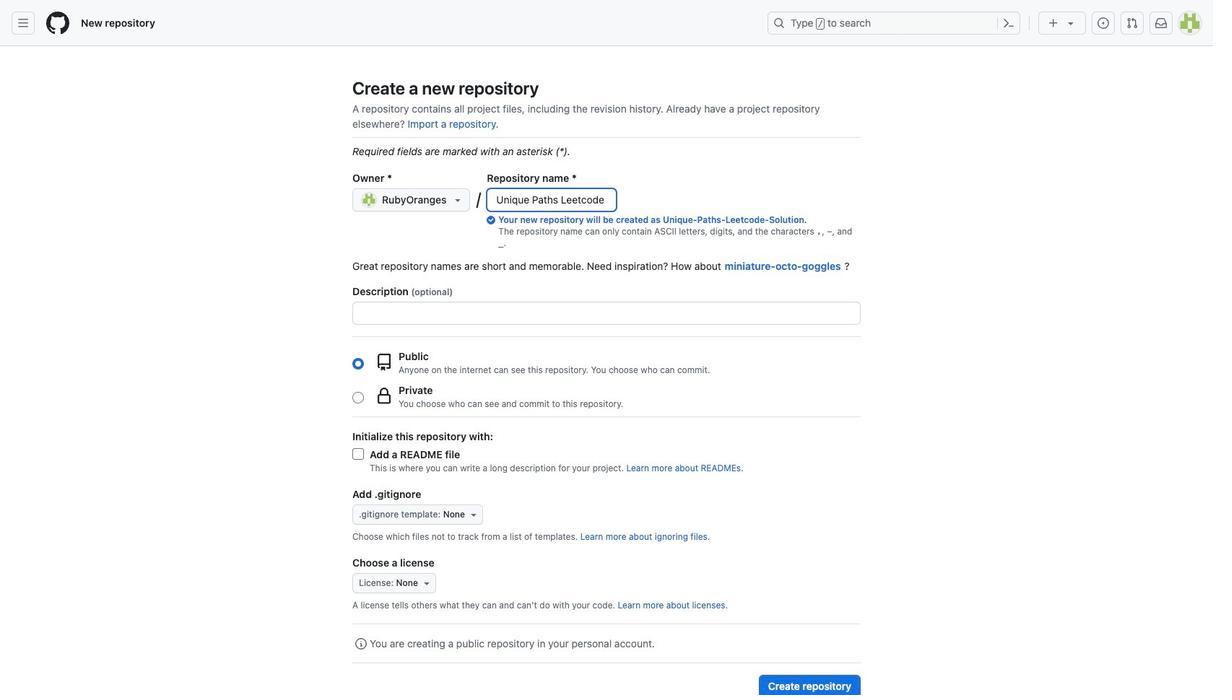 Task type: vqa. For each thing, say whether or not it's contained in the screenshot.
Title row
no



Task type: describe. For each thing, give the bounding box(es) containing it.
lock image
[[376, 387, 393, 405]]

notifications image
[[1156, 17, 1167, 29]]

2 vertical spatial triangle down image
[[421, 578, 433, 589]]

repo image
[[376, 354, 393, 371]]

check circle fill image
[[487, 216, 496, 225]]

issue opened image
[[1098, 17, 1109, 29]]

1 vertical spatial triangle down image
[[468, 509, 480, 521]]

Description text field
[[353, 303, 860, 324]]

2 horizontal spatial triangle down image
[[1065, 17, 1077, 29]]

command palette image
[[1003, 17, 1015, 29]]

homepage image
[[46, 12, 69, 35]]



Task type: locate. For each thing, give the bounding box(es) containing it.
plus image
[[1048, 17, 1059, 29]]

0 vertical spatial triangle down image
[[1065, 17, 1077, 29]]

0 horizontal spatial triangle down image
[[421, 578, 433, 589]]

None text field
[[488, 189, 616, 211]]

None checkbox
[[352, 448, 364, 460]]

triangle down image
[[1065, 17, 1077, 29], [468, 509, 480, 521], [421, 578, 433, 589]]

sc 9kayk9 0 image
[[355, 638, 367, 650]]

None radio
[[352, 392, 364, 403]]

triangle down image
[[452, 194, 464, 206]]

git pull request image
[[1127, 17, 1138, 29]]

1 horizontal spatial triangle down image
[[468, 509, 480, 521]]

None radio
[[352, 358, 364, 369]]



